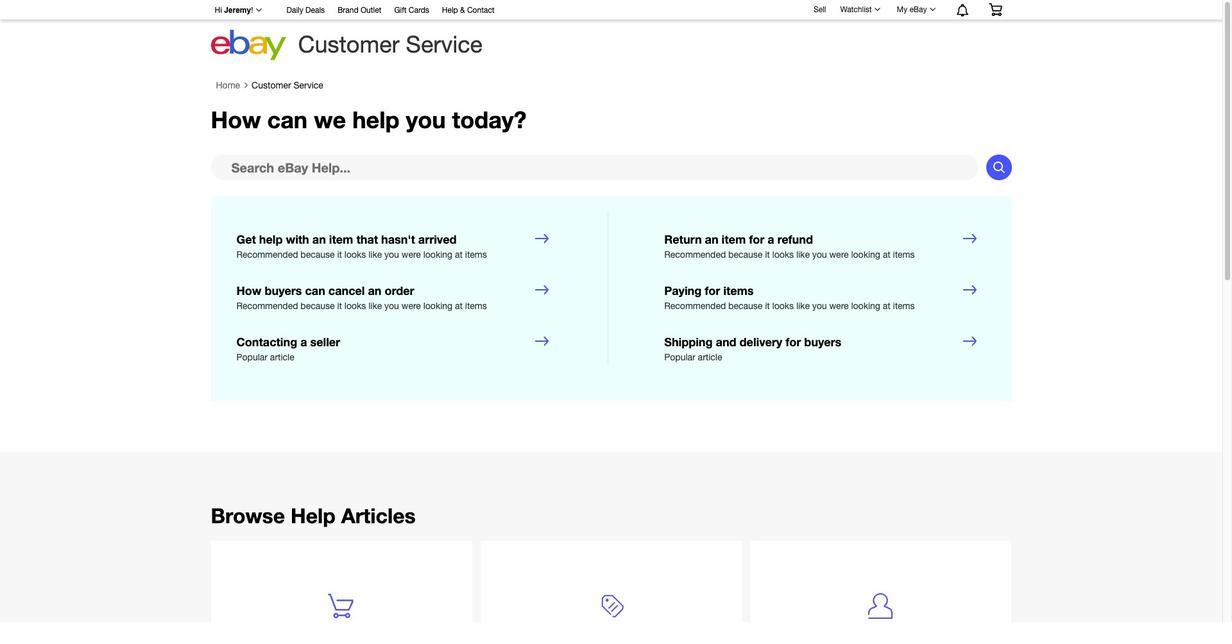 Task type: vqa. For each thing, say whether or not it's contained in the screenshot.
popular in the Contacting a seller Popular article
yes



Task type: locate. For each thing, give the bounding box(es) containing it.
0 horizontal spatial popular
[[237, 353, 268, 363]]

1 horizontal spatial item
[[722, 233, 746, 247]]

recommended inside the paying for items recommended because it looks like you were looking at items
[[665, 301, 726, 312]]

recommended
[[237, 250, 298, 260], [665, 250, 726, 260], [237, 301, 298, 312], [665, 301, 726, 312]]

it
[[337, 250, 342, 260], [766, 250, 770, 260], [337, 301, 342, 312], [766, 301, 770, 312]]

you
[[406, 106, 446, 134], [385, 250, 399, 260], [813, 250, 827, 260], [385, 301, 399, 312], [813, 301, 827, 312]]

1 horizontal spatial a
[[768, 233, 775, 247]]

because
[[301, 250, 335, 260], [729, 250, 763, 260], [301, 301, 335, 312], [729, 301, 763, 312]]

for
[[750, 233, 765, 247], [705, 284, 721, 298], [786, 335, 802, 349]]

0 horizontal spatial article
[[270, 353, 295, 363]]

at
[[455, 250, 463, 260], [883, 250, 891, 260], [455, 301, 463, 312], [883, 301, 891, 312]]

0 horizontal spatial item
[[329, 233, 353, 247]]

looks down cancel
[[345, 301, 366, 312]]

how inside how buyers can cancel an order recommended because it looks like you were looking at items
[[237, 284, 262, 298]]

item right the return
[[722, 233, 746, 247]]

brand
[[338, 6, 359, 15]]

help right get
[[259, 233, 283, 247]]

gift cards
[[395, 6, 429, 15]]

can left cancel
[[305, 284, 325, 298]]

because down with
[[301, 250, 335, 260]]

1 horizontal spatial for
[[750, 233, 765, 247]]

you inside how buyers can cancel an order recommended because it looks like you were looking at items
[[385, 301, 399, 312]]

how
[[211, 106, 261, 134], [237, 284, 262, 298]]

article down contacting
[[270, 353, 295, 363]]

1 vertical spatial can
[[305, 284, 325, 298]]

popular inside "shipping and delivery for buyers popular article"
[[665, 353, 696, 363]]

1 horizontal spatial popular
[[665, 353, 696, 363]]

1 horizontal spatial buyers
[[805, 335, 842, 349]]

at inside return an item for a refund recommended because it looks like you were looking at items
[[883, 250, 891, 260]]

because inside the "get help with an item that hasn't arrived recommended because it looks like you were looking at items"
[[301, 250, 335, 260]]

article
[[270, 353, 295, 363], [698, 353, 723, 363]]

help
[[442, 6, 458, 15], [291, 504, 336, 528]]

looking
[[424, 250, 453, 260], [852, 250, 881, 260], [424, 301, 453, 312], [852, 301, 881, 312]]

item
[[329, 233, 353, 247], [722, 233, 746, 247]]

!
[[251, 6, 253, 15]]

for left refund
[[750, 233, 765, 247]]

help inside main content
[[291, 504, 336, 528]]

how buyers can cancel an order recommended because it looks like you were looking at items
[[237, 284, 487, 312]]

browse help articles
[[211, 504, 416, 528]]

return an item for a refund recommended because it looks like you were looking at items
[[665, 233, 915, 260]]

2 horizontal spatial an
[[705, 233, 719, 247]]

0 vertical spatial help
[[442, 6, 458, 15]]

were inside return an item for a refund recommended because it looks like you were looking at items
[[830, 250, 849, 260]]

items
[[465, 250, 487, 260], [894, 250, 915, 260], [724, 284, 754, 298], [465, 301, 487, 312], [894, 301, 915, 312]]

2 horizontal spatial for
[[786, 335, 802, 349]]

for for delivery
[[786, 335, 802, 349]]

service down &
[[406, 31, 483, 58]]

it up delivery
[[766, 301, 770, 312]]

1 vertical spatial help
[[259, 233, 283, 247]]

1 article from the left
[[270, 353, 295, 363]]

customer service down the gift
[[298, 31, 483, 58]]

an right the return
[[705, 233, 719, 247]]

a
[[768, 233, 775, 247], [301, 335, 307, 349]]

looks down the 'that'
[[345, 250, 366, 260]]

help inside the "get help with an item that hasn't arrived recommended because it looks like you were looking at items"
[[259, 233, 283, 247]]

0 vertical spatial how
[[211, 106, 261, 134]]

your shopping cart image
[[989, 3, 1003, 16]]

delivery
[[740, 335, 783, 349]]

buyers down with
[[265, 284, 302, 298]]

popular
[[237, 353, 268, 363], [665, 353, 696, 363]]

paying for items recommended because it looks like you were looking at items
[[665, 284, 915, 312]]

like down the 'that'
[[369, 250, 382, 260]]

my ebay link
[[890, 2, 942, 17]]

0 vertical spatial customer service
[[298, 31, 483, 58]]

like inside the paying for items recommended because it looks like you were looking at items
[[797, 301, 810, 312]]

2 article from the left
[[698, 353, 723, 363]]

items inside return an item for a refund recommended because it looks like you were looking at items
[[894, 250, 915, 260]]

1 vertical spatial for
[[705, 284, 721, 298]]

because up delivery
[[729, 301, 763, 312]]

0 vertical spatial service
[[406, 31, 483, 58]]

1 vertical spatial customer
[[252, 81, 291, 91]]

because down cancel
[[301, 301, 335, 312]]

how can we help you today?
[[211, 106, 527, 134]]

1 horizontal spatial help
[[353, 106, 400, 134]]

can down 'customer service' link
[[267, 106, 308, 134]]

outlet
[[361, 6, 382, 15]]

because inside the paying for items recommended because it looks like you were looking at items
[[729, 301, 763, 312]]

0 horizontal spatial for
[[705, 284, 721, 298]]

help & contact
[[442, 6, 495, 15]]

1 vertical spatial service
[[294, 81, 324, 91]]

buyers
[[265, 284, 302, 298], [805, 335, 842, 349]]

0 horizontal spatial an
[[313, 233, 326, 247]]

&
[[460, 6, 465, 15]]

a inside return an item for a refund recommended because it looks like you were looking at items
[[768, 233, 775, 247]]

at inside the paying for items recommended because it looks like you were looking at items
[[883, 301, 891, 312]]

can
[[267, 106, 308, 134], [305, 284, 325, 298]]

item left the 'that'
[[329, 233, 353, 247]]

because up the paying for items recommended because it looks like you were looking at items
[[729, 250, 763, 260]]

for for item
[[750, 233, 765, 247]]

1 vertical spatial a
[[301, 335, 307, 349]]

1 horizontal spatial service
[[406, 31, 483, 58]]

a left refund
[[768, 233, 775, 247]]

1 horizontal spatial customer
[[298, 31, 400, 58]]

1 vertical spatial how
[[237, 284, 262, 298]]

for right 'paying'
[[705, 284, 721, 298]]

0 horizontal spatial service
[[294, 81, 324, 91]]

help right we at the top
[[353, 106, 400, 134]]

an
[[313, 233, 326, 247], [705, 233, 719, 247], [368, 284, 382, 298]]

and
[[716, 335, 737, 349]]

0 vertical spatial buyers
[[265, 284, 302, 298]]

customer down brand
[[298, 31, 400, 58]]

it inside return an item for a refund recommended because it looks like you were looking at items
[[766, 250, 770, 260]]

service
[[406, 31, 483, 58], [294, 81, 324, 91]]

for inside the paying for items recommended because it looks like you were looking at items
[[705, 284, 721, 298]]

0 horizontal spatial help
[[259, 233, 283, 247]]

at inside how buyers can cancel an order recommended because it looks like you were looking at items
[[455, 301, 463, 312]]

1 vertical spatial buyers
[[805, 335, 842, 349]]

customer right the home
[[252, 81, 291, 91]]

like down refund
[[797, 250, 810, 260]]

popular down the shipping at the bottom right
[[665, 353, 696, 363]]

0 vertical spatial for
[[750, 233, 765, 247]]

daily deals
[[287, 6, 325, 15]]

a left seller
[[301, 335, 307, 349]]

how down get
[[237, 284, 262, 298]]

looks
[[345, 250, 366, 260], [773, 250, 794, 260], [345, 301, 366, 312], [773, 301, 794, 312]]

account navigation
[[208, 0, 1012, 20]]

1 horizontal spatial an
[[368, 284, 382, 298]]

0 vertical spatial customer
[[298, 31, 400, 58]]

1 vertical spatial help
[[291, 504, 336, 528]]

1 popular from the left
[[237, 353, 268, 363]]

contacting
[[237, 335, 297, 349]]

1 horizontal spatial article
[[698, 353, 723, 363]]

help
[[353, 106, 400, 134], [259, 233, 283, 247]]

0 horizontal spatial a
[[301, 335, 307, 349]]

article down and
[[698, 353, 723, 363]]

return
[[665, 233, 702, 247]]

like down the "get help with an item that hasn't arrived recommended because it looks like you were looking at items"
[[369, 301, 382, 312]]

watchlist
[[841, 5, 872, 14]]

buyers inside "shipping and delivery for buyers popular article"
[[805, 335, 842, 349]]

2 popular from the left
[[665, 353, 696, 363]]

an right with
[[313, 233, 326, 247]]

recommended down 'paying'
[[665, 301, 726, 312]]

because inside how buyers can cancel an order recommended because it looks like you were looking at items
[[301, 301, 335, 312]]

for inside "shipping and delivery for buyers popular article"
[[786, 335, 802, 349]]

0 horizontal spatial buyers
[[265, 284, 302, 298]]

customer service
[[298, 31, 483, 58], [252, 81, 324, 91]]

1 vertical spatial customer service
[[252, 81, 324, 91]]

with
[[286, 233, 309, 247]]

how for how buyers can cancel an order recommended because it looks like you were looking at items
[[237, 284, 262, 298]]

recommended up contacting
[[237, 301, 298, 312]]

like
[[369, 250, 382, 260], [797, 250, 810, 260], [369, 301, 382, 312], [797, 301, 810, 312]]

an inside how buyers can cancel an order recommended because it looks like you were looking at items
[[368, 284, 382, 298]]

it inside how buyers can cancel an order recommended because it looks like you were looking at items
[[337, 301, 342, 312]]

buyers down the paying for items recommended because it looks like you were looking at items
[[805, 335, 842, 349]]

cancel
[[329, 284, 365, 298]]

looking inside return an item for a refund recommended because it looks like you were looking at items
[[852, 250, 881, 260]]

0 horizontal spatial customer
[[252, 81, 291, 91]]

it down cancel
[[337, 301, 342, 312]]

for inside return an item for a refund recommended because it looks like you were looking at items
[[750, 233, 765, 247]]

browse
[[211, 504, 285, 528]]

1 item from the left
[[329, 233, 353, 247]]

0 horizontal spatial help
[[291, 504, 336, 528]]

were
[[402, 250, 421, 260], [830, 250, 849, 260], [402, 301, 421, 312], [830, 301, 849, 312]]

1 horizontal spatial help
[[442, 6, 458, 15]]

like down return an item for a refund recommended because it looks like you were looking at items
[[797, 301, 810, 312]]

it up cancel
[[337, 250, 342, 260]]

looking inside the "get help with an item that hasn't arrived recommended because it looks like you were looking at items"
[[424, 250, 453, 260]]

it up the paying for items recommended because it looks like you were looking at items
[[766, 250, 770, 260]]

2 vertical spatial for
[[786, 335, 802, 349]]

customer service up we at the top
[[252, 81, 324, 91]]

for right delivery
[[786, 335, 802, 349]]

order
[[385, 284, 415, 298]]

looks down refund
[[773, 250, 794, 260]]

help & contact link
[[442, 4, 495, 18]]

looks inside the "get help with an item that hasn't arrived recommended because it looks like you were looking at items"
[[345, 250, 366, 260]]

recommended down the return
[[665, 250, 726, 260]]

because inside return an item for a refund recommended because it looks like you were looking at items
[[729, 250, 763, 260]]

2 item from the left
[[722, 233, 746, 247]]

service up we at the top
[[294, 81, 324, 91]]

0 vertical spatial a
[[768, 233, 775, 247]]

how down home link
[[211, 106, 261, 134]]

popular down contacting
[[237, 353, 268, 363]]

brand outlet
[[338, 6, 382, 15]]

looks up delivery
[[773, 301, 794, 312]]

recommended inside the "get help with an item that hasn't arrived recommended because it looks like you were looking at items"
[[237, 250, 298, 260]]

customer
[[298, 31, 400, 58], [252, 81, 291, 91]]

an left order at the left top of the page
[[368, 284, 382, 298]]

recommended down get
[[237, 250, 298, 260]]



Task type: describe. For each thing, give the bounding box(es) containing it.
were inside how buyers can cancel an order recommended because it looks like you were looking at items
[[402, 301, 421, 312]]

customer inside banner
[[298, 31, 400, 58]]

it inside the paying for items recommended because it looks like you were looking at items
[[766, 301, 770, 312]]

item inside the "get help with an item that hasn't arrived recommended because it looks like you were looking at items"
[[329, 233, 353, 247]]

we
[[314, 106, 346, 134]]

deals
[[306, 6, 325, 15]]

customer service inside banner
[[298, 31, 483, 58]]

customer service banner
[[208, 0, 1012, 64]]

today?
[[452, 106, 527, 134]]

paying
[[665, 284, 702, 298]]

home link
[[216, 81, 240, 91]]

customer service inside how can we help you today? main content
[[252, 81, 324, 91]]

my
[[897, 5, 908, 14]]

articles
[[341, 504, 416, 528]]

how can we help you today? main content
[[0, 74, 1223, 623]]

article inside "shipping and delivery for buyers popular article"
[[698, 353, 723, 363]]

get help with an item that hasn't arrived recommended because it looks like you were looking at items
[[237, 233, 487, 260]]

buyers inside how buyers can cancel an order recommended because it looks like you were looking at items
[[265, 284, 302, 298]]

contact
[[467, 6, 495, 15]]

looks inside the paying for items recommended because it looks like you were looking at items
[[773, 301, 794, 312]]

0 vertical spatial can
[[267, 106, 308, 134]]

customer inside how can we help you today? main content
[[252, 81, 291, 91]]

like inside return an item for a refund recommended because it looks like you were looking at items
[[797, 250, 810, 260]]

hi jeremy !
[[215, 6, 253, 15]]

Search eBay Help... text field
[[211, 155, 979, 181]]

at inside the "get help with an item that hasn't arrived recommended because it looks like you were looking at items"
[[455, 250, 463, 260]]

ebay
[[910, 5, 928, 14]]

article inside contacting a seller popular article
[[270, 353, 295, 363]]

daily deals link
[[287, 4, 325, 18]]

looking inside how buyers can cancel an order recommended because it looks like you were looking at items
[[424, 301, 453, 312]]

like inside how buyers can cancel an order recommended because it looks like you were looking at items
[[369, 301, 382, 312]]

service inside banner
[[406, 31, 483, 58]]

sell
[[814, 5, 827, 14]]

like inside the "get help with an item that hasn't arrived recommended because it looks like you were looking at items"
[[369, 250, 382, 260]]

you inside the paying for items recommended because it looks like you were looking at items
[[813, 301, 827, 312]]

arrived
[[419, 233, 457, 247]]

looks inside how buyers can cancel an order recommended because it looks like you were looking at items
[[345, 301, 366, 312]]

looks inside return an item for a refund recommended because it looks like you were looking at items
[[773, 250, 794, 260]]

items inside the "get help with an item that hasn't arrived recommended because it looks like you were looking at items"
[[465, 250, 487, 260]]

shipping and delivery for buyers popular article
[[665, 335, 842, 363]]

hi
[[215, 6, 222, 15]]

daily
[[287, 6, 304, 15]]

watchlist link
[[834, 2, 887, 17]]

items inside how buyers can cancel an order recommended because it looks like you were looking at items
[[465, 301, 487, 312]]

home
[[216, 81, 240, 91]]

recommended inside return an item for a refund recommended because it looks like you were looking at items
[[665, 250, 726, 260]]

contacting a seller popular article
[[237, 335, 340, 363]]

service inside how can we help you today? main content
[[294, 81, 324, 91]]

0 vertical spatial help
[[353, 106, 400, 134]]

a inside contacting a seller popular article
[[301, 335, 307, 349]]

popular inside contacting a seller popular article
[[237, 353, 268, 363]]

brand outlet link
[[338, 4, 382, 18]]

get
[[237, 233, 256, 247]]

cards
[[409, 6, 429, 15]]

seller
[[310, 335, 340, 349]]

you inside return an item for a refund recommended because it looks like you were looking at items
[[813, 250, 827, 260]]

my ebay
[[897, 5, 928, 14]]

an inside the "get help with an item that hasn't arrived recommended because it looks like you were looking at items"
[[313, 233, 326, 247]]

that
[[357, 233, 378, 247]]

you inside the "get help with an item that hasn't arrived recommended because it looks like you were looking at items"
[[385, 250, 399, 260]]

it inside the "get help with an item that hasn't arrived recommended because it looks like you were looking at items"
[[337, 250, 342, 260]]

hasn't
[[382, 233, 415, 247]]

looking inside the paying for items recommended because it looks like you were looking at items
[[852, 301, 881, 312]]

help inside the account navigation
[[442, 6, 458, 15]]

shipping
[[665, 335, 713, 349]]

item inside return an item for a refund recommended because it looks like you were looking at items
[[722, 233, 746, 247]]

recommended inside how buyers can cancel an order recommended because it looks like you were looking at items
[[237, 301, 298, 312]]

can inside how buyers can cancel an order recommended because it looks like you were looking at items
[[305, 284, 325, 298]]

jeremy
[[224, 6, 251, 15]]

refund
[[778, 233, 814, 247]]

sell link
[[808, 5, 833, 14]]

customer service link
[[252, 81, 324, 91]]

gift cards link
[[395, 4, 429, 18]]

were inside the "get help with an item that hasn't arrived recommended because it looks like you were looking at items"
[[402, 250, 421, 260]]

gift
[[395, 6, 407, 15]]

how for how can we help you today?
[[211, 106, 261, 134]]

an inside return an item for a refund recommended because it looks like you were looking at items
[[705, 233, 719, 247]]

were inside the paying for items recommended because it looks like you were looking at items
[[830, 301, 849, 312]]



